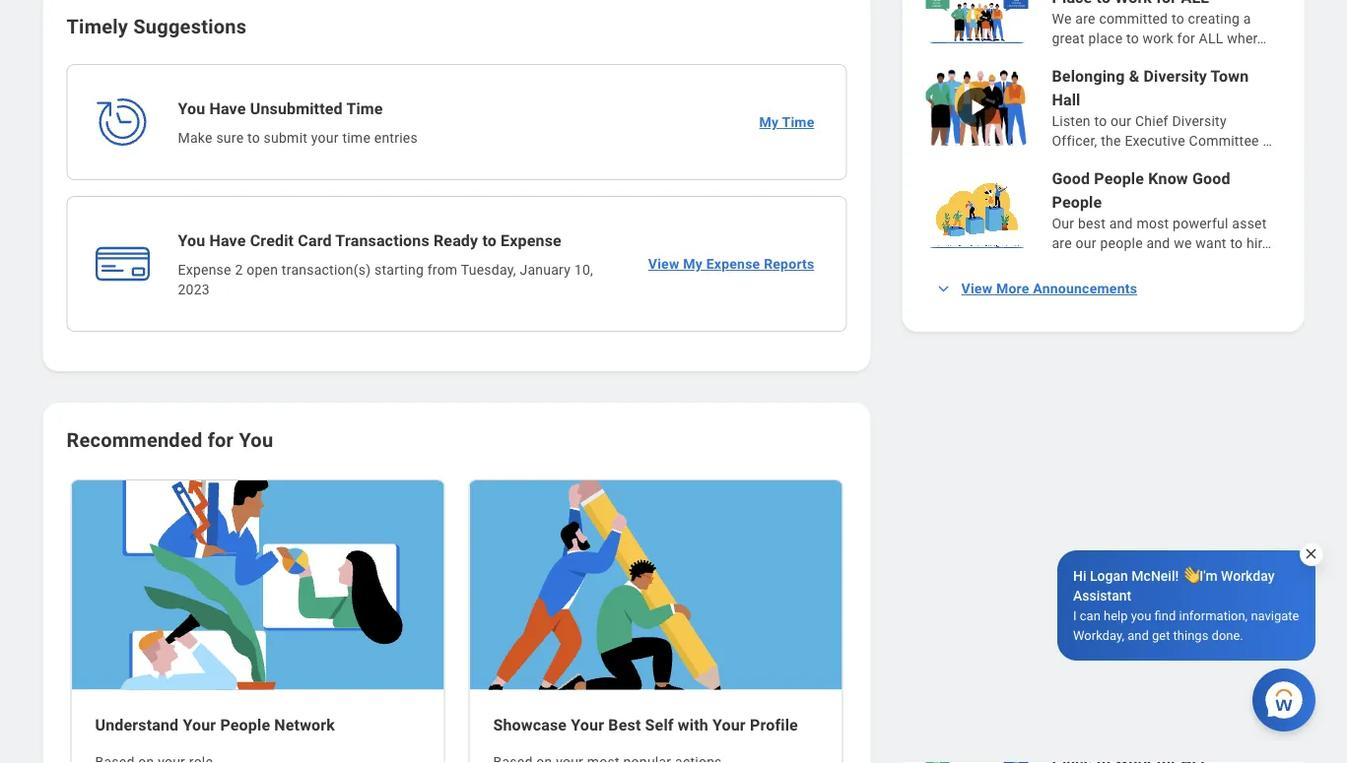 Task type: locate. For each thing, give the bounding box(es) containing it.
0 vertical spatial are
[[1075, 10, 1095, 27]]

things
[[1173, 628, 1208, 643]]

our down best on the right
[[1076, 235, 1096, 251]]

view my expense reports button
[[640, 244, 822, 284]]

1 horizontal spatial view
[[961, 281, 992, 297]]

self
[[645, 716, 674, 735]]

my time button
[[751, 102, 822, 142]]

… right all
[[1257, 30, 1267, 46]]

view right the chevron down small "image"
[[961, 281, 992, 297]]

people up our at the right of page
[[1052, 193, 1102, 211]]

1 vertical spatial have
[[209, 231, 246, 250]]

sure
[[216, 130, 244, 146]]

… down asset
[[1262, 235, 1271, 251]]

announcements
[[1033, 281, 1137, 297]]

entries
[[374, 130, 418, 146]]

suggestions
[[133, 15, 247, 38]]

my
[[759, 114, 779, 130], [683, 256, 703, 272]]

people
[[1100, 235, 1143, 251]]

0 vertical spatial our
[[1111, 113, 1131, 129]]

hir
[[1246, 235, 1262, 251]]

… right committee
[[1263, 133, 1272, 149]]

to inside belonging & diversity town hall listen to our chief diversity officer, the executive committee …
[[1094, 113, 1107, 129]]

for
[[1177, 30, 1195, 46], [208, 429, 234, 452]]

you
[[1131, 608, 1151, 623]]

1 horizontal spatial your
[[571, 716, 604, 735]]

2 vertical spatial people
[[220, 716, 270, 735]]

for right recommended
[[208, 429, 234, 452]]

2023
[[178, 281, 210, 298]]

0 horizontal spatial are
[[1052, 235, 1072, 251]]

have up 2
[[209, 231, 246, 250]]

expense up january
[[501, 231, 561, 250]]

0 vertical spatial …
[[1257, 30, 1267, 46]]

1 vertical spatial for
[[208, 429, 234, 452]]

mcneil!
[[1132, 568, 1179, 584]]

0 horizontal spatial expense
[[178, 262, 231, 278]]

1 vertical spatial our
[[1076, 235, 1096, 251]]

people left network
[[220, 716, 270, 735]]

your
[[183, 716, 216, 735], [571, 716, 604, 735], [712, 716, 746, 735]]

expense
[[501, 231, 561, 250], [706, 256, 760, 272], [178, 262, 231, 278]]

for left all
[[1177, 30, 1195, 46]]

reports
[[764, 256, 814, 272]]

to right sure
[[247, 130, 260, 146]]

best
[[1078, 215, 1106, 232]]

2 have from the top
[[209, 231, 246, 250]]

0 vertical spatial for
[[1177, 30, 1195, 46]]

2 vertical spatial …
[[1262, 235, 1271, 251]]

1 vertical spatial …
[[1263, 133, 1272, 149]]

1 vertical spatial view
[[961, 281, 992, 297]]

your right understand
[[183, 716, 216, 735]]

starting
[[374, 262, 424, 278]]

our inside belonging & diversity town hall listen to our chief diversity officer, the executive committee …
[[1111, 113, 1131, 129]]

time
[[346, 99, 383, 118], [782, 114, 814, 130]]

1 vertical spatial are
[[1052, 235, 1072, 251]]

0 horizontal spatial view
[[648, 256, 679, 272]]

1 horizontal spatial are
[[1075, 10, 1095, 27]]

expense left reports
[[706, 256, 760, 272]]

… inside we are committed to creating a great place to work for all wher …
[[1257, 30, 1267, 46]]

to up work
[[1172, 10, 1184, 27]]

transaction(s)
[[282, 262, 371, 278]]

understand your people network
[[95, 716, 335, 735]]

&
[[1129, 67, 1139, 85]]

make sure to submit your time entries
[[178, 130, 418, 146]]

people down the the
[[1094, 169, 1144, 188]]

our
[[1111, 113, 1131, 129], [1076, 235, 1096, 251]]

your right with
[[712, 716, 746, 735]]

expense up the "2023"
[[178, 262, 231, 278]]

are right we
[[1075, 10, 1095, 27]]

recommended
[[67, 429, 202, 452]]

0 horizontal spatial our
[[1076, 235, 1096, 251]]

are
[[1075, 10, 1095, 27], [1052, 235, 1072, 251]]

from
[[427, 262, 458, 278]]

x image
[[1304, 547, 1318, 562]]

and
[[1109, 215, 1133, 232], [1146, 235, 1170, 251], [1127, 628, 1149, 643]]

0 vertical spatial and
[[1109, 215, 1133, 232]]

… inside belonging & diversity town hall listen to our chief diversity officer, the executive committee …
[[1263, 133, 1272, 149]]

1 horizontal spatial time
[[782, 114, 814, 130]]

0 vertical spatial you
[[178, 99, 205, 118]]

most
[[1137, 215, 1169, 232]]

best
[[608, 716, 641, 735]]

done.
[[1212, 628, 1243, 643]]

and up people
[[1109, 215, 1133, 232]]

our up the the
[[1111, 113, 1131, 129]]

media play image
[[965, 96, 989, 119]]

0 vertical spatial people
[[1094, 169, 1144, 188]]

diversity up committee
[[1172, 113, 1227, 129]]

1 vertical spatial my
[[683, 256, 703, 272]]

2 horizontal spatial your
[[712, 716, 746, 735]]

people
[[1094, 169, 1144, 188], [1052, 193, 1102, 211], [220, 716, 270, 735]]

good
[[1052, 169, 1090, 188], [1192, 169, 1230, 188]]

to inside good people know good people our best and most powerful asset are our people and we want to hir …
[[1230, 235, 1243, 251]]

view for view more announcements
[[961, 281, 992, 297]]

diversity right &
[[1143, 67, 1207, 85]]

10,
[[574, 262, 593, 278]]

are inside we are committed to creating a great place to work for all wher …
[[1075, 10, 1095, 27]]

2 good from the left
[[1192, 169, 1230, 188]]

have up sure
[[209, 99, 246, 118]]

1 have from the top
[[209, 99, 246, 118]]

1 your from the left
[[183, 716, 216, 735]]

good down officer,
[[1052, 169, 1090, 188]]

to
[[1172, 10, 1184, 27], [1126, 30, 1139, 46], [1094, 113, 1107, 129], [247, 130, 260, 146], [482, 231, 497, 250], [1230, 235, 1243, 251]]

0 vertical spatial view
[[648, 256, 679, 272]]

and down you
[[1127, 628, 1149, 643]]

are inside good people know good people our best and most powerful asset are our people and we want to hir …
[[1052, 235, 1072, 251]]

1 horizontal spatial expense
[[501, 231, 561, 250]]

know
[[1148, 169, 1188, 188]]

1 vertical spatial and
[[1146, 235, 1170, 251]]

2 horizontal spatial expense
[[706, 256, 760, 272]]

your left best
[[571, 716, 604, 735]]

1 horizontal spatial our
[[1111, 113, 1131, 129]]

to left hir
[[1230, 235, 1243, 251]]

assistant
[[1073, 588, 1131, 604]]

town
[[1211, 67, 1249, 85]]

with
[[678, 716, 708, 735]]

2 vertical spatial and
[[1127, 628, 1149, 643]]

have
[[209, 99, 246, 118], [209, 231, 246, 250]]

1 vertical spatial you
[[178, 231, 205, 250]]

0 horizontal spatial my
[[683, 256, 703, 272]]

0 horizontal spatial your
[[183, 716, 216, 735]]

wher
[[1227, 30, 1257, 46]]

0 horizontal spatial for
[[208, 429, 234, 452]]

1 horizontal spatial for
[[1177, 30, 1195, 46]]

0 vertical spatial have
[[209, 99, 246, 118]]

great
[[1052, 30, 1085, 46]]

1 horizontal spatial good
[[1192, 169, 1230, 188]]

2 vertical spatial you
[[239, 429, 273, 452]]

2 your from the left
[[571, 716, 604, 735]]

committed
[[1099, 10, 1168, 27]]

0 horizontal spatial good
[[1052, 169, 1090, 188]]

are down our at the right of page
[[1052, 235, 1072, 251]]

view for view my expense reports
[[648, 256, 679, 272]]

belonging & diversity town hall listen to our chief diversity officer, the executive committee …
[[1052, 67, 1272, 149]]

0 vertical spatial diversity
[[1143, 67, 1207, 85]]

to up the the
[[1094, 113, 1107, 129]]

good down committee
[[1192, 169, 1230, 188]]

1 horizontal spatial my
[[759, 114, 779, 130]]

credit
[[250, 231, 294, 250]]

workday
[[1221, 568, 1275, 584]]

and down most on the top
[[1146, 235, 1170, 251]]

view right 10,
[[648, 256, 679, 272]]

view more announcements
[[961, 281, 1137, 297]]

…
[[1257, 30, 1267, 46], [1263, 133, 1272, 149], [1262, 235, 1271, 251]]

good people know good people our best and most powerful asset are our people and we want to hir …
[[1052, 169, 1271, 251]]



Task type: vqa. For each thing, say whether or not it's contained in the screenshot.
sure
yes



Task type: describe. For each thing, give the bounding box(es) containing it.
0 horizontal spatial time
[[346, 99, 383, 118]]

you have unsubmitted time
[[178, 99, 383, 118]]

make
[[178, 130, 213, 146]]

your
[[311, 130, 339, 146]]

asset
[[1232, 215, 1267, 232]]

for inside we are committed to creating a great place to work for all wher …
[[1177, 30, 1195, 46]]

more
[[996, 281, 1029, 297]]

i
[[1073, 608, 1077, 623]]

to down committed
[[1126, 30, 1139, 46]]

have for unsubmitted
[[209, 99, 246, 118]]

1 good from the left
[[1052, 169, 1090, 188]]

👋
[[1182, 568, 1196, 584]]

people inside recommended for you list
[[220, 716, 270, 735]]

help
[[1104, 608, 1128, 623]]

1 vertical spatial diversity
[[1172, 113, 1227, 129]]

a
[[1243, 10, 1251, 27]]

to up 'tuesday,'
[[482, 231, 497, 250]]

time
[[342, 130, 371, 146]]

my time
[[759, 114, 814, 130]]

card
[[298, 231, 332, 250]]

recommended for you
[[67, 429, 273, 452]]

we are committed to creating a great place to work for all wher …
[[1052, 10, 1267, 46]]

committee
[[1189, 133, 1259, 149]]

and inside hi logan mcneil! 👋 i'm workday assistant i can help you find information, navigate workday, and get things done.
[[1127, 628, 1149, 643]]

january
[[520, 262, 571, 278]]

hi
[[1073, 568, 1086, 584]]

hi logan mcneil! 👋 i'm workday assistant i can help you find information, navigate workday, and get things done.
[[1073, 568, 1299, 643]]

officer,
[[1052, 133, 1097, 149]]

view my expense reports
[[648, 256, 814, 272]]

belonging
[[1052, 67, 1125, 85]]

chevron down small image
[[934, 279, 953, 299]]

logan
[[1090, 568, 1128, 584]]

timely
[[67, 15, 128, 38]]

showcase your best self with your profile
[[493, 716, 798, 735]]

we
[[1052, 10, 1072, 27]]

can
[[1080, 608, 1100, 623]]

3 your from the left
[[712, 716, 746, 735]]

profile
[[750, 716, 798, 735]]

open
[[247, 262, 278, 278]]

… inside good people know good people our best and most powerful asset are our people and we want to hir …
[[1262, 235, 1271, 251]]

timely suggestions
[[67, 15, 247, 38]]

information,
[[1179, 608, 1248, 623]]

all
[[1199, 30, 1223, 46]]

our inside good people know good people our best and most powerful asset are our people and we want to hir …
[[1076, 235, 1096, 251]]

i'm
[[1199, 568, 1218, 584]]

work
[[1143, 30, 1173, 46]]

our
[[1052, 215, 1074, 232]]

the
[[1101, 133, 1121, 149]]

tuesday,
[[461, 262, 516, 278]]

creating
[[1188, 10, 1240, 27]]

chief
[[1135, 113, 1168, 129]]

unsubmitted
[[250, 99, 343, 118]]

expense 2 open transaction(s) starting from tuesday, january 10, 2023
[[178, 262, 593, 298]]

hall
[[1052, 90, 1080, 109]]

1 vertical spatial people
[[1052, 193, 1102, 211]]

expense inside button
[[706, 256, 760, 272]]

time inside my time button
[[782, 114, 814, 130]]

you for you have credit card transactions ready to expense
[[178, 231, 205, 250]]

showcase
[[493, 716, 567, 735]]

get
[[1152, 628, 1170, 643]]

find
[[1154, 608, 1176, 623]]

you for you have unsubmitted time
[[178, 99, 205, 118]]

network
[[274, 716, 335, 735]]

view more announcements button
[[926, 269, 1149, 308]]

workday,
[[1073, 628, 1124, 643]]

2
[[235, 262, 243, 278]]

understand
[[95, 716, 179, 735]]

listen
[[1052, 113, 1091, 129]]

powerful
[[1173, 215, 1228, 232]]

place
[[1088, 30, 1123, 46]]

you have credit card transactions ready to expense
[[178, 231, 561, 250]]

want
[[1196, 235, 1226, 251]]

your for best
[[571, 716, 604, 735]]

transactions
[[335, 231, 429, 250]]

have for credit
[[209, 231, 246, 250]]

navigate
[[1251, 608, 1299, 623]]

0 vertical spatial my
[[759, 114, 779, 130]]

expense inside expense 2 open transaction(s) starting from tuesday, january 10, 2023
[[178, 262, 231, 278]]

your for people
[[183, 716, 216, 735]]

recommended for you list
[[59, 478, 855, 764]]

ready
[[434, 231, 478, 250]]

executive
[[1125, 133, 1185, 149]]

we
[[1174, 235, 1192, 251]]

submit
[[264, 130, 308, 146]]



